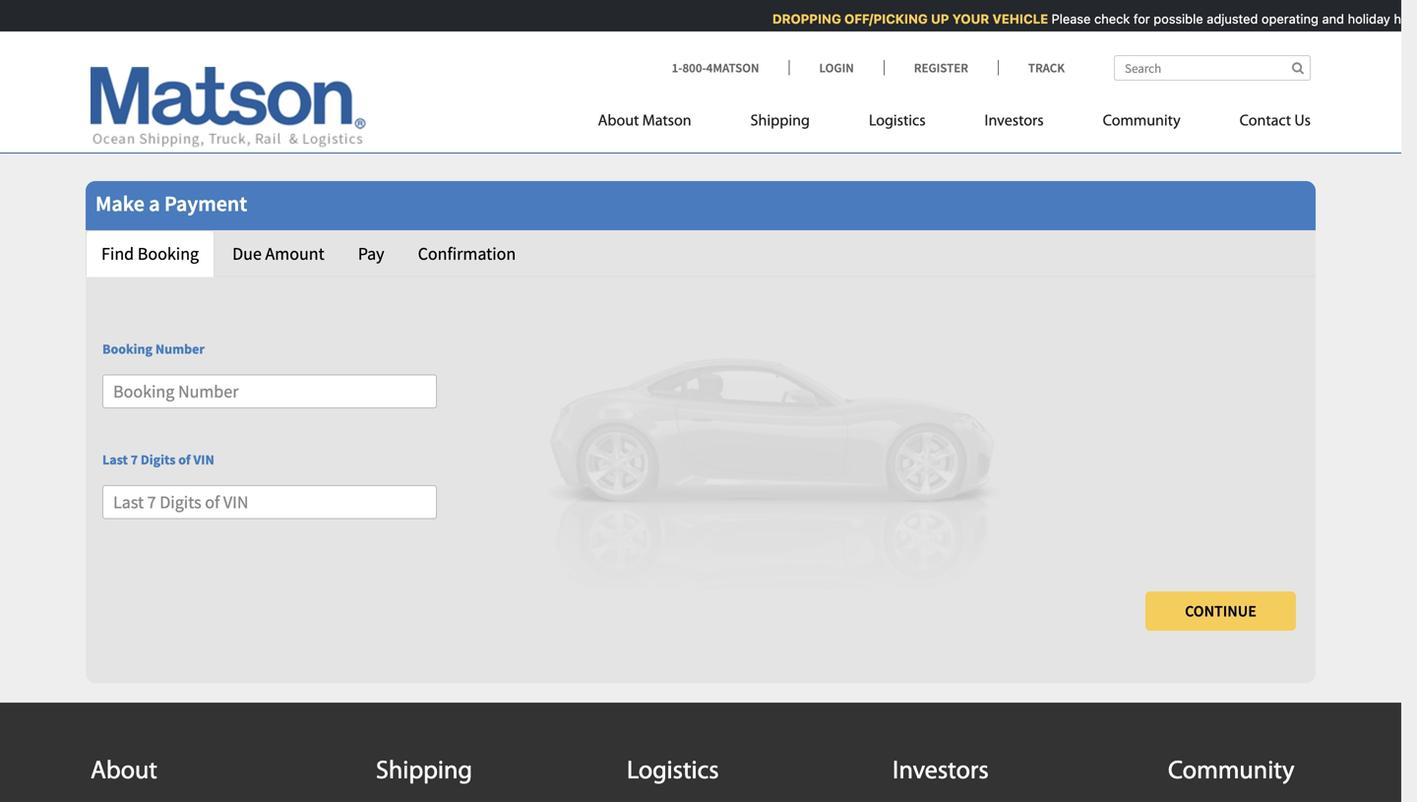 Task type: locate. For each thing, give the bounding box(es) containing it.
1 vertical spatial community
[[1169, 760, 1295, 785]]

of
[[178, 451, 191, 469]]

0 horizontal spatial logistics
[[627, 760, 719, 785]]

booking left 'number' on the top of page
[[102, 340, 153, 358]]

0 vertical spatial booking
[[138, 243, 199, 265]]

booking
[[138, 243, 199, 265], [102, 340, 153, 358]]

about inside footer
[[91, 760, 157, 785]]

due
[[233, 243, 262, 265]]

1 vertical spatial booking
[[102, 340, 153, 358]]

up
[[927, 11, 946, 26]]

0 vertical spatial shipping
[[751, 114, 810, 129]]

amount
[[265, 243, 325, 265]]

number
[[155, 340, 205, 358]]

investors
[[985, 114, 1044, 129], [893, 760, 989, 785]]

0 horizontal spatial about
[[91, 760, 157, 785]]

1 horizontal spatial shipping
[[751, 114, 810, 129]]

None search field
[[1115, 55, 1312, 81]]

logistics link
[[840, 104, 956, 144]]

community
[[1104, 114, 1181, 129], [1169, 760, 1295, 785]]

booking number
[[102, 340, 205, 358]]

1 vertical spatial logistics
[[627, 760, 719, 785]]

1-800-4matson
[[672, 60, 760, 76]]

0 horizontal spatial shipping
[[376, 760, 473, 785]]

us
[[1295, 114, 1312, 129]]

0 vertical spatial about
[[598, 114, 639, 129]]

1 vertical spatial about
[[91, 760, 157, 785]]

register link
[[884, 60, 998, 76]]

make a payment
[[96, 190, 247, 217]]

1 vertical spatial shipping
[[376, 760, 473, 785]]

contact us
[[1240, 114, 1312, 129]]

vin
[[193, 451, 214, 469]]

due amount link
[[217, 230, 340, 277]]

0 vertical spatial logistics
[[869, 114, 926, 129]]

pay link
[[342, 230, 400, 277]]

contact
[[1240, 114, 1292, 129]]

about
[[598, 114, 639, 129], [91, 760, 157, 785]]

Last 7 Digits of VIN text field
[[102, 485, 437, 520]]

pay
[[358, 243, 385, 265]]

blue matson logo with ocean, shipping, truck, rail and logistics written beneath it. image
[[91, 67, 366, 148]]

Booking Number text field
[[102, 374, 437, 409]]

dropping off/picking up your vehicle please check for possible adjusted operating and holiday hours
[[769, 11, 1418, 26]]

None submit
[[1146, 592, 1297, 631]]

investors inside footer
[[893, 760, 989, 785]]

community inside footer
[[1169, 760, 1295, 785]]

search image
[[1293, 62, 1305, 74]]

digits
[[141, 451, 176, 469]]

your
[[949, 11, 986, 26]]

7
[[131, 451, 138, 469]]

confirmation
[[418, 243, 516, 265]]

0 vertical spatial community
[[1104, 114, 1181, 129]]

operating
[[1258, 11, 1315, 26]]

shipping inside the top menu navigation
[[751, 114, 810, 129]]

0 vertical spatial investors
[[985, 114, 1044, 129]]

due amount
[[233, 243, 325, 265]]

1 vertical spatial investors
[[893, 760, 989, 785]]

booking down make a payment
[[138, 243, 199, 265]]

1 horizontal spatial about
[[598, 114, 639, 129]]

track
[[1029, 60, 1065, 76]]

find
[[101, 243, 134, 265]]

about inside the top menu navigation
[[598, 114, 639, 129]]

about matson link
[[598, 104, 721, 144]]

about matson
[[598, 114, 692, 129]]

contact us link
[[1211, 104, 1312, 144]]

1 horizontal spatial logistics
[[869, 114, 926, 129]]

please
[[1048, 11, 1087, 26]]

shipping
[[751, 114, 810, 129], [376, 760, 473, 785]]

footer
[[0, 703, 1402, 803]]

make
[[96, 190, 145, 217]]

matson
[[643, 114, 692, 129]]

logistics
[[869, 114, 926, 129], [627, 760, 719, 785]]



Task type: vqa. For each thing, say whether or not it's contained in the screenshot.
the vin
yes



Task type: describe. For each thing, give the bounding box(es) containing it.
community inside community link
[[1104, 114, 1181, 129]]

4matson
[[707, 60, 760, 76]]

about for about matson
[[598, 114, 639, 129]]

logistics inside footer
[[627, 760, 719, 785]]

for
[[1130, 11, 1147, 26]]

adjusted
[[1203, 11, 1255, 26]]

shipping link
[[721, 104, 840, 144]]

logistics inside the top menu navigation
[[869, 114, 926, 129]]

register
[[915, 60, 969, 76]]

investors link
[[956, 104, 1074, 144]]

last 7 digits of vin
[[102, 451, 214, 469]]

Search search field
[[1115, 55, 1312, 81]]

shipping inside footer
[[376, 760, 473, 785]]

and
[[1319, 11, 1341, 26]]

dropping
[[769, 11, 838, 26]]

booking inside find booking link
[[138, 243, 199, 265]]

login
[[820, 60, 855, 76]]

track link
[[998, 60, 1065, 76]]

vehicle
[[989, 11, 1045, 26]]

800-
[[683, 60, 707, 76]]

1-
[[672, 60, 683, 76]]

off/picking
[[841, 11, 924, 26]]

holiday
[[1344, 11, 1387, 26]]

a
[[149, 190, 160, 217]]

last
[[102, 451, 128, 469]]

footer containing about
[[0, 703, 1402, 803]]

find booking
[[101, 243, 199, 265]]

login link
[[789, 60, 884, 76]]

about for about
[[91, 760, 157, 785]]

investors inside the top menu navigation
[[985, 114, 1044, 129]]

payment
[[164, 190, 247, 217]]

possible
[[1150, 11, 1200, 26]]

check
[[1091, 11, 1127, 26]]

community link
[[1074, 104, 1211, 144]]

1-800-4matson link
[[672, 60, 789, 76]]

confirmation link
[[402, 230, 532, 277]]

top menu navigation
[[598, 104, 1312, 144]]

hours
[[1391, 11, 1418, 26]]

find booking link
[[86, 230, 215, 277]]



